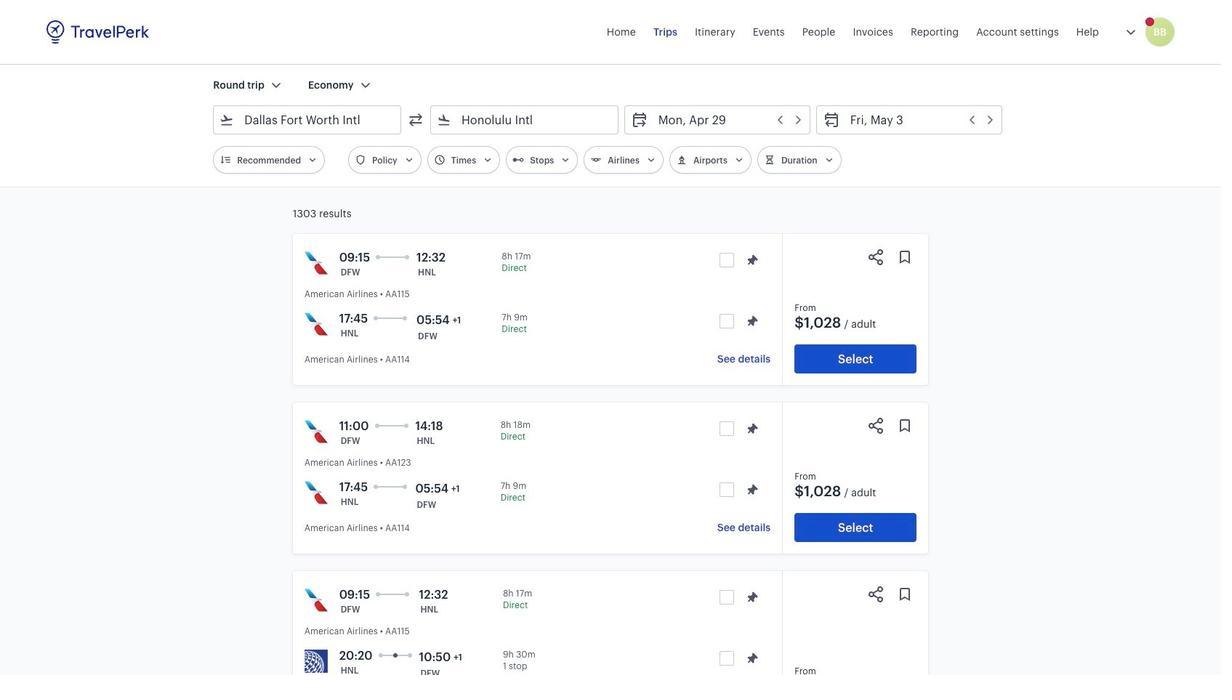 Task type: vqa. For each thing, say whether or not it's contained in the screenshot.
American Airlines icon for United Airlines image
yes



Task type: describe. For each thing, give the bounding box(es) containing it.
Return field
[[840, 108, 996, 132]]

united airlines image
[[304, 650, 328, 673]]

3 american airlines image from the top
[[304, 420, 328, 444]]

1 american airlines image from the top
[[304, 252, 328, 275]]

4 american airlines image from the top
[[304, 589, 328, 612]]



Task type: locate. For each thing, give the bounding box(es) containing it.
american airlines image
[[304, 252, 328, 275], [304, 313, 328, 336], [304, 420, 328, 444], [304, 589, 328, 612]]

To search field
[[452, 108, 599, 132]]

From search field
[[234, 108, 382, 132]]

2 american airlines image from the top
[[304, 313, 328, 336]]

american airlines image
[[304, 481, 328, 505]]

Depart field
[[648, 108, 804, 132]]



